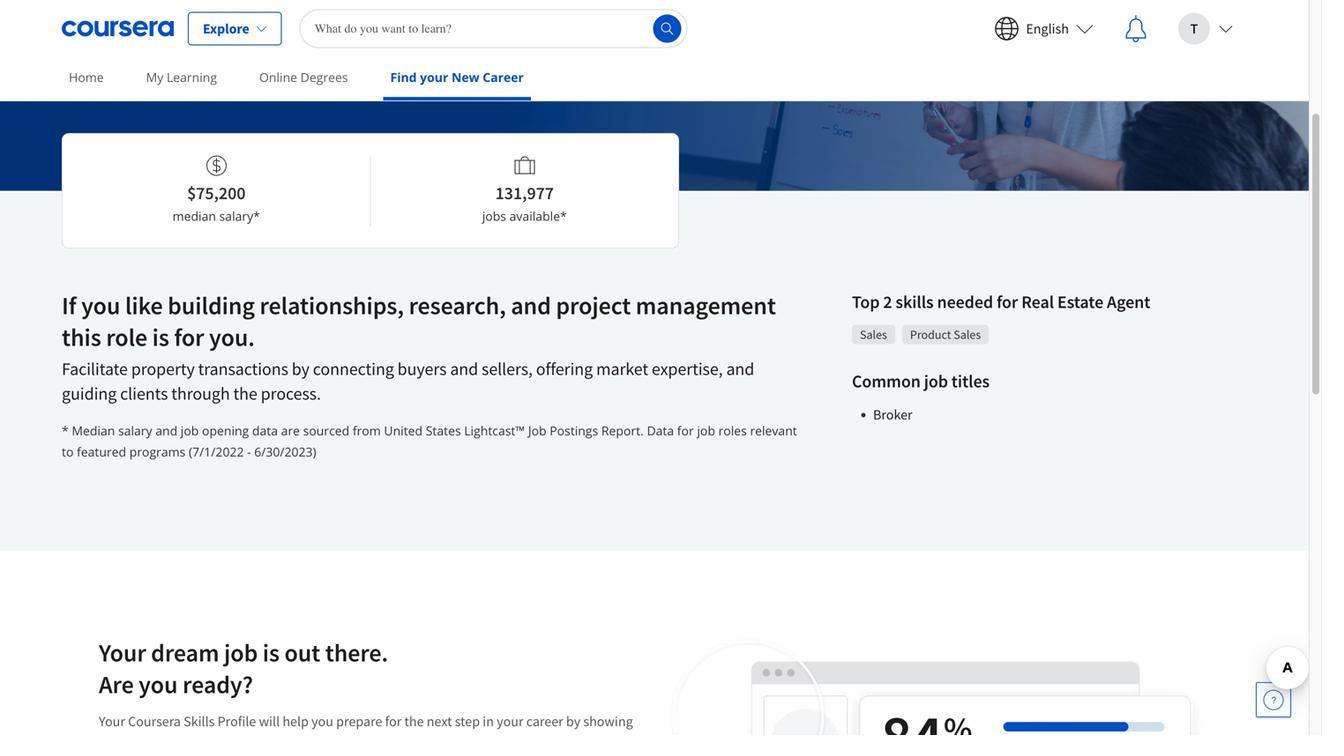 Task type: locate. For each thing, give the bounding box(es) containing it.
0 horizontal spatial salary
[[118, 422, 152, 439]]

1 vertical spatial your
[[99, 713, 125, 731]]

step
[[455, 713, 480, 731]]

your up are
[[99, 638, 146, 669]]

the down transactions
[[233, 383, 257, 405]]

relevant inside your coursera skills profile will help you prepare for the next step in your career by showing employers your certificates, new skills and job-relevant projects.
[[373, 734, 421, 736]]

your right in
[[497, 713, 523, 731]]

1 vertical spatial you
[[139, 669, 178, 700]]

and up programs
[[155, 422, 177, 439]]

relevant inside * median salary and job opening data are sourced from united states lightcast™ job postings report. data for job roles relevant to featured programs (7/1/2022 - 6/30/2023)
[[750, 422, 797, 439]]

and left the job-
[[324, 734, 347, 736]]

median
[[173, 208, 216, 224]]

find
[[390, 69, 417, 86]]

my learning
[[146, 69, 217, 86]]

common job titles
[[852, 370, 990, 392]]

2 horizontal spatial *
[[560, 208, 567, 224]]

by inside if you like building relationships, research, and project management this role is for you. facilitate property transactions by connecting buyers and sellers, offering market expertise, and guiding clients through the process.
[[292, 358, 309, 380]]

expertise,
[[652, 358, 723, 380]]

relevant down prepare
[[373, 734, 421, 736]]

your up employers
[[99, 713, 125, 731]]

* for 131,977
[[560, 208, 567, 224]]

for down building at the top left
[[174, 322, 204, 353]]

for left real
[[997, 291, 1018, 313]]

0 horizontal spatial skills
[[292, 734, 321, 736]]

your for your coursera skills profile will help you prepare for the next step in your career by showing employers your certificates, new skills and job-relevant projects.
[[99, 713, 125, 731]]

sales down needed
[[954, 327, 981, 343]]

0 horizontal spatial the
[[233, 383, 257, 405]]

0 horizontal spatial you
[[81, 290, 120, 321]]

job up the ready?
[[224, 638, 258, 669]]

0 vertical spatial relevant
[[750, 422, 797, 439]]

0 vertical spatial is
[[152, 322, 169, 353]]

coursera
[[128, 713, 181, 731]]

if you like building relationships, research, and project management this role is for you. facilitate property transactions by connecting buyers and sellers, offering market expertise, and guiding clients through the process.
[[62, 290, 776, 405]]

1 vertical spatial by
[[566, 713, 581, 731]]

$75,200
[[187, 182, 246, 204]]

sales
[[860, 327, 887, 343], [954, 327, 981, 343]]

t button
[[1164, 0, 1247, 57]]

1 horizontal spatial is
[[263, 638, 280, 669]]

is
[[152, 322, 169, 353], [263, 638, 280, 669]]

the inside your coursera skills profile will help you prepare for the next step in your career by showing employers your certificates, new skills and job-relevant projects.
[[404, 713, 424, 731]]

2 your from the top
[[99, 713, 125, 731]]

new
[[452, 69, 479, 86]]

salary down the $75,200
[[219, 208, 253, 224]]

learn at your own pace
[[156, 79, 280, 95]]

relevant
[[750, 422, 797, 439], [373, 734, 421, 736]]

0 horizontal spatial sales
[[860, 327, 887, 343]]

1 vertical spatial is
[[263, 638, 280, 669]]

skills down help
[[292, 734, 321, 736]]

0 vertical spatial your
[[99, 638, 146, 669]]

1 vertical spatial relevant
[[373, 734, 421, 736]]

to
[[62, 444, 74, 460]]

states
[[426, 422, 461, 439]]

and
[[511, 290, 551, 321], [450, 358, 478, 380], [726, 358, 754, 380], [155, 422, 177, 439], [324, 734, 347, 736]]

1 your from the top
[[99, 638, 146, 669]]

by up the process.
[[292, 358, 309, 380]]

english
[[1026, 20, 1069, 37]]

your
[[99, 638, 146, 669], [99, 713, 125, 731]]

for inside if you like building relationships, research, and project management this role is for you. facilitate property transactions by connecting buyers and sellers, offering market expertise, and guiding clients through the process.
[[174, 322, 204, 353]]

2 horizontal spatial you
[[311, 713, 333, 731]]

building
[[168, 290, 255, 321]]

t
[[1190, 20, 1198, 37]]

is up property
[[152, 322, 169, 353]]

you right if
[[81, 290, 120, 321]]

for
[[997, 291, 1018, 313], [174, 322, 204, 353], [677, 422, 694, 439], [385, 713, 402, 731]]

0 vertical spatial the
[[233, 383, 257, 405]]

prepare
[[336, 713, 382, 731]]

property
[[131, 358, 195, 380]]

programs
[[129, 444, 186, 460]]

(7/1/2022
[[189, 444, 244, 460]]

by right career
[[566, 713, 581, 731]]

your
[[420, 69, 448, 86], [202, 79, 227, 95], [497, 713, 523, 731], [164, 734, 190, 736]]

* right jobs
[[560, 208, 567, 224]]

job
[[924, 370, 948, 392], [181, 422, 199, 439], [697, 422, 715, 439], [224, 638, 258, 669]]

buyers
[[397, 358, 447, 380]]

your right at
[[202, 79, 227, 95]]

if
[[62, 290, 76, 321]]

-
[[247, 444, 251, 460]]

salary inside $75,200 median salary *
[[219, 208, 253, 224]]

* inside $75,200 median salary *
[[253, 208, 260, 224]]

the
[[233, 383, 257, 405], [404, 713, 424, 731]]

my
[[146, 69, 163, 86]]

roles
[[718, 422, 747, 439]]

0 horizontal spatial *
[[62, 422, 69, 439]]

the inside if you like building relationships, research, and project management this role is for you. facilitate property transactions by connecting buyers and sellers, offering market expertise, and guiding clients through the process.
[[233, 383, 257, 405]]

jobs
[[482, 208, 506, 224]]

1 horizontal spatial relevant
[[750, 422, 797, 439]]

report.
[[601, 422, 644, 439]]

relationships,
[[260, 290, 404, 321]]

1 horizontal spatial salary
[[219, 208, 253, 224]]

1 vertical spatial the
[[404, 713, 424, 731]]

salary inside * median salary and job opening data are sourced from united states lightcast™ job postings report. data for job roles relevant to featured programs (7/1/2022 - 6/30/2023)
[[118, 422, 152, 439]]

ready?
[[183, 669, 253, 700]]

2 vertical spatial you
[[311, 713, 333, 731]]

1 horizontal spatial skills
[[896, 291, 934, 313]]

in
[[483, 713, 494, 731]]

sales down top
[[860, 327, 887, 343]]

0 vertical spatial skills
[[896, 291, 934, 313]]

* median salary and job opening data are sourced from united states lightcast™ job postings report. data for job roles relevant to featured programs (7/1/2022 - 6/30/2023)
[[62, 422, 797, 460]]

for right prepare
[[385, 713, 402, 731]]

your inside 'your dream job is out there. are you ready?'
[[99, 638, 146, 669]]

is left out
[[263, 638, 280, 669]]

1 horizontal spatial the
[[404, 713, 424, 731]]

relevant right roles
[[750, 422, 797, 439]]

showing
[[583, 713, 633, 731]]

product sales
[[910, 327, 981, 343]]

0 vertical spatial by
[[292, 358, 309, 380]]

* right median
[[253, 208, 260, 224]]

median
[[72, 422, 115, 439]]

your inside your coursera skills profile will help you prepare for the next step in your career by showing employers your certificates, new skills and job-relevant projects.
[[99, 713, 125, 731]]

salary up programs
[[118, 422, 152, 439]]

1 vertical spatial salary
[[118, 422, 152, 439]]

skills right 2 at the right
[[896, 291, 934, 313]]

job up (7/1/2022
[[181, 422, 199, 439]]

experience
[[318, 79, 377, 95]]

1 horizontal spatial *
[[253, 208, 260, 224]]

0 horizontal spatial is
[[152, 322, 169, 353]]

no experience required
[[301, 79, 425, 95]]

explore
[[203, 20, 249, 37]]

projects.
[[424, 734, 475, 736]]

online
[[259, 69, 297, 86]]

your right find
[[420, 69, 448, 86]]

you up coursera at the left bottom
[[139, 669, 178, 700]]

market
[[596, 358, 648, 380]]

by
[[292, 358, 309, 380], [566, 713, 581, 731]]

for inside * median salary and job opening data are sourced from united states lightcast™ job postings report. data for job roles relevant to featured programs (7/1/2022 - 6/30/2023)
[[677, 422, 694, 439]]

None search field
[[300, 9, 688, 48]]

graphic of the learner profile page image
[[654, 637, 1210, 736]]

is inside if you like building relationships, research, and project management this role is for you. facilitate property transactions by connecting buyers and sellers, offering market expertise, and guiding clients through the process.
[[152, 322, 169, 353]]

you.
[[209, 322, 255, 353]]

english button
[[980, 0, 1108, 57]]

0 vertical spatial you
[[81, 290, 120, 321]]

data
[[252, 422, 278, 439]]

* for $75,200
[[253, 208, 260, 224]]

1 horizontal spatial by
[[566, 713, 581, 731]]

1 horizontal spatial you
[[139, 669, 178, 700]]

1 horizontal spatial sales
[[954, 327, 981, 343]]

the left next
[[404, 713, 424, 731]]

* up to
[[62, 422, 69, 439]]

learn
[[156, 79, 186, 95]]

at
[[189, 79, 200, 95]]

by inside your coursera skills profile will help you prepare for the next step in your career by showing employers your certificates, new skills and job-relevant projects.
[[566, 713, 581, 731]]

facilitate
[[62, 358, 128, 380]]

titles
[[951, 370, 990, 392]]

project
[[556, 290, 631, 321]]

* inside 131,977 jobs available *
[[560, 208, 567, 224]]

for right data
[[677, 422, 694, 439]]

0 horizontal spatial relevant
[[373, 734, 421, 736]]

you right help
[[311, 713, 333, 731]]

*
[[253, 208, 260, 224], [560, 208, 567, 224], [62, 422, 69, 439]]

salary
[[219, 208, 253, 224], [118, 422, 152, 439]]

0 vertical spatial salary
[[219, 208, 253, 224]]

0 horizontal spatial by
[[292, 358, 309, 380]]

1 vertical spatial skills
[[292, 734, 321, 736]]



Task type: vqa. For each thing, say whether or not it's contained in the screenshot.
Items to the right
no



Task type: describe. For each thing, give the bounding box(es) containing it.
sellers,
[[482, 358, 533, 380]]

1 sales from the left
[[860, 327, 887, 343]]

2
[[883, 291, 892, 313]]

salary for *
[[118, 422, 152, 439]]

you inside 'your dream job is out there. are you ready?'
[[139, 669, 178, 700]]

own
[[229, 79, 252, 95]]

is inside 'your dream job is out there. are you ready?'
[[263, 638, 280, 669]]

and right buyers
[[450, 358, 478, 380]]

next
[[427, 713, 452, 731]]

100% online
[[69, 79, 135, 95]]

and inside * median salary and job opening data are sourced from united states lightcast™ job postings report. data for job roles relevant to featured programs (7/1/2022 - 6/30/2023)
[[155, 422, 177, 439]]

home
[[69, 69, 104, 86]]

your for your dream job is out there. are you ready?
[[99, 638, 146, 669]]

from
[[353, 422, 381, 439]]

your dream job is out there. are you ready?
[[99, 638, 388, 700]]

broker
[[873, 406, 912, 424]]

job left titles
[[924, 370, 948, 392]]

data
[[647, 422, 674, 439]]

profile
[[218, 713, 256, 731]]

degrees
[[300, 69, 348, 86]]

new
[[264, 734, 289, 736]]

2 sales from the left
[[954, 327, 981, 343]]

explore button
[[188, 12, 282, 45]]

* inside * median salary and job opening data are sourced from united states lightcast™ job postings report. data for job roles relevant to featured programs (7/1/2022 - 6/30/2023)
[[62, 422, 69, 439]]

and right expertise,
[[726, 358, 754, 380]]

online degrees link
[[252, 57, 355, 97]]

help
[[283, 713, 309, 731]]

career
[[526, 713, 563, 731]]

coursera image
[[62, 15, 174, 43]]

your inside find your new career link
[[420, 69, 448, 86]]

out
[[284, 638, 320, 669]]

131,977 jobs available *
[[482, 182, 567, 224]]

$75,200 median salary *
[[173, 182, 260, 224]]

find your new career
[[390, 69, 524, 86]]

united
[[384, 422, 423, 439]]

What do you want to learn? text field
[[300, 9, 688, 48]]

clients
[[120, 383, 168, 405]]

estate
[[1057, 291, 1103, 313]]

through
[[171, 383, 230, 405]]

6/30/2023)
[[254, 444, 316, 460]]

home link
[[62, 57, 111, 97]]

employers
[[99, 734, 161, 736]]

your down "skills"
[[164, 734, 190, 736]]

real
[[1021, 291, 1054, 313]]

your coursera skills profile will help you prepare for the next step in your career by showing employers your certificates, new skills and job-relevant projects.
[[99, 713, 633, 736]]

needed
[[937, 291, 993, 313]]

will
[[259, 713, 280, 731]]

product
[[910, 327, 951, 343]]

process.
[[261, 383, 321, 405]]

job
[[528, 422, 546, 439]]

lightcast™
[[464, 422, 525, 439]]

salary for $75,200
[[219, 208, 253, 224]]

top 2 skills needed for real estate agent
[[852, 291, 1150, 313]]

job inside 'your dream job is out there. are you ready?'
[[224, 638, 258, 669]]

management
[[636, 290, 776, 321]]

you inside your coursera skills profile will help you prepare for the next step in your career by showing employers your certificates, new skills and job-relevant projects.
[[311, 713, 333, 731]]

skills
[[184, 713, 215, 731]]

job left roles
[[697, 422, 715, 439]]

pace
[[255, 79, 280, 95]]

find your new career link
[[383, 57, 531, 101]]

featured
[[77, 444, 126, 460]]

required
[[379, 79, 425, 95]]

you inside if you like building relationships, research, and project management this role is for you. facilitate property transactions by connecting buyers and sellers, offering market expertise, and guiding clients through the process.
[[81, 290, 120, 321]]

skills inside your coursera skills profile will help you prepare for the next step in your career by showing employers your certificates, new skills and job-relevant projects.
[[292, 734, 321, 736]]

top
[[852, 291, 880, 313]]

certificates,
[[193, 734, 261, 736]]

research,
[[409, 290, 506, 321]]

agent
[[1107, 291, 1150, 313]]

there.
[[325, 638, 388, 669]]

and left project
[[511, 290, 551, 321]]

sourced
[[303, 422, 349, 439]]

career
[[483, 69, 524, 86]]

no
[[301, 79, 316, 95]]

and inside your coursera skills profile will help you prepare for the next step in your career by showing employers your certificates, new skills and job-relevant projects.
[[324, 734, 347, 736]]

offering
[[536, 358, 593, 380]]

131,977
[[495, 182, 554, 204]]

are
[[99, 669, 134, 700]]

100%
[[69, 79, 99, 95]]

this
[[62, 322, 101, 353]]

my learning link
[[139, 57, 224, 97]]

online degrees
[[259, 69, 348, 86]]

for inside your coursera skills profile will help you prepare for the next step in your career by showing employers your certificates, new skills and job-relevant projects.
[[385, 713, 402, 731]]

help center image
[[1263, 690, 1284, 711]]

available
[[509, 208, 560, 224]]

job-
[[350, 734, 373, 736]]

opening
[[202, 422, 249, 439]]

role
[[106, 322, 147, 353]]

are
[[281, 422, 300, 439]]

guiding
[[62, 383, 117, 405]]

common
[[852, 370, 921, 392]]

dream
[[151, 638, 219, 669]]

connecting
[[313, 358, 394, 380]]

online
[[101, 79, 135, 95]]



